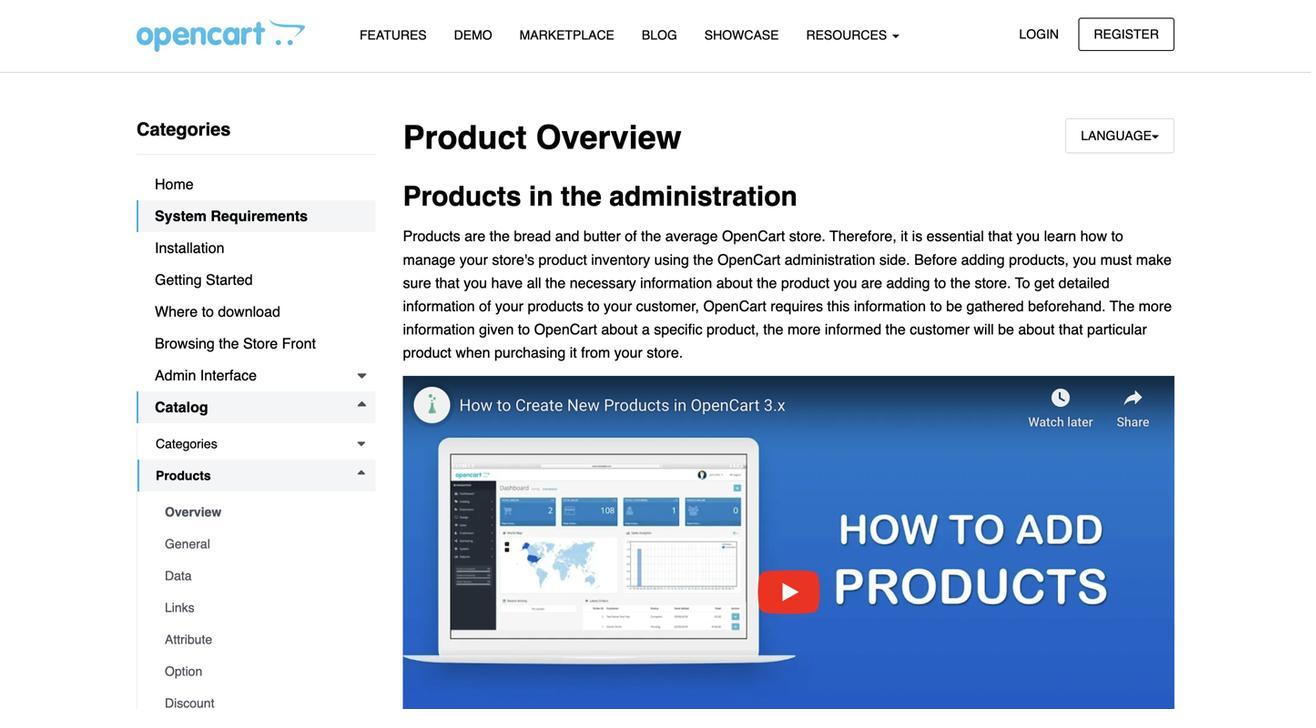 Task type: locate. For each thing, give the bounding box(es) containing it.
links link
[[147, 592, 376, 624]]

customer,
[[636, 298, 699, 315]]

requirements
[[211, 208, 308, 224]]

0 horizontal spatial store.
[[647, 344, 683, 361]]

you
[[1016, 228, 1040, 245], [1073, 251, 1096, 268], [464, 274, 487, 291], [834, 274, 857, 291]]

front
[[282, 335, 316, 352]]

2 horizontal spatial store.
[[975, 274, 1011, 291]]

blog link
[[628, 19, 691, 51]]

admin interface
[[155, 367, 257, 384]]

overview link
[[147, 496, 376, 528]]

purchasing
[[494, 344, 566, 361]]

store
[[243, 335, 278, 352]]

1 vertical spatial products
[[403, 228, 460, 245]]

the right informed
[[886, 321, 906, 338]]

installation
[[155, 239, 224, 256]]

the right all
[[545, 274, 566, 291]]

showcase link
[[691, 19, 793, 51]]

products
[[403, 181, 521, 212], [403, 228, 460, 245], [156, 468, 211, 483]]

administration down therefore,
[[785, 251, 875, 268]]

it
[[901, 228, 908, 245], [570, 344, 577, 361]]

products,
[[1009, 251, 1069, 268]]

before
[[914, 251, 957, 268]]

store. left therefore,
[[789, 228, 826, 245]]

be up customer
[[946, 298, 962, 315]]

side.
[[879, 251, 910, 268]]

about up product,
[[716, 274, 753, 291]]

a
[[642, 321, 650, 338]]

1 vertical spatial adding
[[886, 274, 930, 291]]

categories up home
[[137, 119, 231, 140]]

of up the given
[[479, 298, 491, 315]]

1 horizontal spatial that
[[988, 228, 1012, 245]]

adding
[[961, 251, 1005, 268], [886, 274, 930, 291]]

the right in
[[561, 181, 602, 212]]

you up the detailed
[[1073, 251, 1096, 268]]

using
[[654, 251, 689, 268]]

0 vertical spatial that
[[988, 228, 1012, 245]]

the left the store
[[219, 335, 239, 352]]

1 horizontal spatial more
[[1139, 298, 1172, 315]]

1 vertical spatial be
[[998, 321, 1014, 338]]

that down manage on the left top of the page
[[435, 274, 460, 291]]

it left from at the left of page
[[570, 344, 577, 361]]

0 vertical spatial products
[[403, 181, 521, 212]]

to down necessary
[[588, 298, 600, 315]]

to up customer
[[930, 298, 942, 315]]

be
[[946, 298, 962, 315], [998, 321, 1014, 338]]

about
[[716, 274, 753, 291], [601, 321, 638, 338], [1018, 321, 1055, 338]]

0 horizontal spatial more
[[788, 321, 821, 338]]

inventory
[[591, 251, 650, 268]]

opencart down average
[[717, 251, 781, 268]]

are left bread
[[464, 228, 485, 245]]

the
[[561, 181, 602, 212], [490, 228, 510, 245], [641, 228, 661, 245], [693, 251, 713, 268], [545, 274, 566, 291], [757, 274, 777, 291], [950, 274, 971, 291], [763, 321, 783, 338], [886, 321, 906, 338], [219, 335, 239, 352]]

information
[[640, 274, 712, 291], [403, 298, 475, 315], [854, 298, 926, 315], [403, 321, 475, 338]]

of up "inventory"
[[625, 228, 637, 245]]

1 vertical spatial overview
[[165, 505, 221, 519]]

particular
[[1087, 321, 1147, 338]]

specific
[[654, 321, 703, 338]]

overview up products in the administration on the top of the page
[[536, 119, 682, 157]]

from
[[581, 344, 610, 361]]

2 vertical spatial that
[[1059, 321, 1083, 338]]

1 vertical spatial administration
[[785, 251, 875, 268]]

opencart down products
[[534, 321, 597, 338]]

adding down essential
[[961, 251, 1005, 268]]

categories link
[[137, 428, 376, 460]]

2 horizontal spatial that
[[1059, 321, 1083, 338]]

the up requires
[[757, 274, 777, 291]]

the up 'store's'
[[490, 228, 510, 245]]

2 vertical spatial store.
[[647, 344, 683, 361]]

register
[[1094, 27, 1159, 41]]

adding down side.
[[886, 274, 930, 291]]

1 horizontal spatial adding
[[961, 251, 1005, 268]]

it left is
[[901, 228, 908, 245]]

product left when
[[403, 344, 451, 361]]

installation link
[[137, 232, 376, 264]]

0 vertical spatial overview
[[536, 119, 682, 157]]

information up informed
[[854, 298, 926, 315]]

0 vertical spatial store.
[[789, 228, 826, 245]]

overview up general
[[165, 505, 221, 519]]

store. down specific
[[647, 344, 683, 361]]

1 horizontal spatial are
[[861, 274, 882, 291]]

you left 'have'
[[464, 274, 487, 291]]

information down sure at the top left of the page
[[403, 298, 475, 315]]

the up using
[[641, 228, 661, 245]]

to up purchasing
[[518, 321, 530, 338]]

store's
[[492, 251, 534, 268]]

products up manage on the left top of the page
[[403, 228, 460, 245]]

1 horizontal spatial overview
[[536, 119, 682, 157]]

product
[[538, 251, 587, 268], [781, 274, 830, 291], [403, 344, 451, 361]]

about left a
[[601, 321, 638, 338]]

data
[[165, 569, 192, 583]]

0 vertical spatial categories
[[137, 119, 231, 140]]

of
[[625, 228, 637, 245], [479, 298, 491, 315]]

necessary
[[570, 274, 636, 291]]

informed
[[825, 321, 881, 338]]

manage
[[403, 251, 456, 268]]

store. up gathered
[[975, 274, 1011, 291]]

2 horizontal spatial about
[[1018, 321, 1055, 338]]

0 vertical spatial product
[[538, 251, 587, 268]]

0 vertical spatial administration
[[609, 181, 797, 212]]

to down before
[[934, 274, 946, 291]]

where
[[155, 303, 198, 320]]

2 horizontal spatial product
[[781, 274, 830, 291]]

0 horizontal spatial overview
[[165, 505, 221, 519]]

about down 'beforehand.' at the right of the page
[[1018, 321, 1055, 338]]

option
[[165, 664, 202, 679]]

products for products
[[156, 468, 211, 483]]

to right the where
[[202, 303, 214, 320]]

0 horizontal spatial it
[[570, 344, 577, 361]]

more down requires
[[788, 321, 821, 338]]

catalog link
[[137, 392, 376, 423]]

1 vertical spatial are
[[861, 274, 882, 291]]

make
[[1136, 251, 1172, 268]]

products inside products are the bread and butter of the average opencart store. therefore, it is essential that you learn how to manage your store's product inventory using the opencart administration side. before adding products, you must make sure that you have all the necessary information about the product you are adding to the store. to get detailed information of your products to your customer, opencart requires this information to be gathered beforehand. the more information given to opencart about a specific product, the more informed the customer will be about that particular product when purchasing it from your store.
[[403, 228, 460, 245]]

admin
[[155, 367, 196, 384]]

home
[[155, 176, 194, 193]]

that right essential
[[988, 228, 1012, 245]]

0 vertical spatial adding
[[961, 251, 1005, 268]]

more right the
[[1139, 298, 1172, 315]]

1 vertical spatial of
[[479, 298, 491, 315]]

administration up average
[[609, 181, 797, 212]]

0 vertical spatial be
[[946, 298, 962, 315]]

to
[[1111, 228, 1123, 245], [934, 274, 946, 291], [588, 298, 600, 315], [930, 298, 942, 315], [202, 303, 214, 320], [518, 321, 530, 338]]

opencart
[[722, 228, 785, 245], [717, 251, 781, 268], [703, 298, 766, 315], [534, 321, 597, 338]]

administration
[[609, 181, 797, 212], [785, 251, 875, 268]]

store.
[[789, 228, 826, 245], [975, 274, 1011, 291], [647, 344, 683, 361]]

features
[[360, 28, 427, 42]]

be right will
[[998, 321, 1014, 338]]

1 horizontal spatial store.
[[789, 228, 826, 245]]

that down 'beforehand.' at the right of the page
[[1059, 321, 1083, 338]]

general
[[165, 537, 210, 551]]

product down and
[[538, 251, 587, 268]]

1 vertical spatial product
[[781, 274, 830, 291]]

categories down catalog
[[156, 437, 217, 451]]

products for products are the bread and butter of the average opencart store. therefore, it is essential that you learn how to manage your store's product inventory using the opencart administration side. before adding products, you must make sure that you have all the necessary information about the product you are adding to the store. to get detailed information of your products to your customer, opencart requires this information to be gathered beforehand. the more information given to opencart about a specific product, the more informed the customer will be about that particular product when purchasing it from your store.
[[403, 228, 460, 245]]

0 horizontal spatial of
[[479, 298, 491, 315]]

bread
[[514, 228, 551, 245]]

your
[[460, 251, 488, 268], [495, 298, 524, 315], [604, 298, 632, 315], [614, 344, 643, 361]]

product up requires
[[781, 274, 830, 291]]

0 horizontal spatial are
[[464, 228, 485, 245]]

products up general
[[156, 468, 211, 483]]

download
[[218, 303, 280, 320]]

your left 'store's'
[[460, 251, 488, 268]]

2 vertical spatial product
[[403, 344, 451, 361]]

2 vertical spatial products
[[156, 468, 211, 483]]

products down product
[[403, 181, 521, 212]]

1 vertical spatial that
[[435, 274, 460, 291]]

0 vertical spatial of
[[625, 228, 637, 245]]

are down side.
[[861, 274, 882, 291]]

your down a
[[614, 344, 643, 361]]

0 vertical spatial it
[[901, 228, 908, 245]]



Task type: vqa. For each thing, say whether or not it's contained in the screenshot.
can within Once The Module Is Installed, You Can Edit The Module Settings. We Will Start With The Configuration Of The First Module, Fraudlabs Pro.
no



Task type: describe. For each thing, give the bounding box(es) containing it.
demo
[[454, 28, 492, 42]]

resources link
[[793, 19, 913, 51]]

sure
[[403, 274, 431, 291]]

language
[[1081, 128, 1152, 143]]

products for products in the administration
[[403, 181, 521, 212]]

your down 'have'
[[495, 298, 524, 315]]

login
[[1019, 27, 1059, 41]]

attribute link
[[147, 624, 376, 656]]

system requirements
[[155, 208, 308, 224]]

when
[[456, 344, 490, 361]]

where to download
[[155, 303, 280, 320]]

showcase
[[705, 28, 779, 42]]

the down before
[[950, 274, 971, 291]]

the down requires
[[763, 321, 783, 338]]

resources
[[806, 28, 891, 42]]

getting started link
[[137, 264, 376, 296]]

1 horizontal spatial of
[[625, 228, 637, 245]]

therefore,
[[830, 228, 897, 245]]

0 horizontal spatial that
[[435, 274, 460, 291]]

0 horizontal spatial product
[[403, 344, 451, 361]]

opencart up product,
[[703, 298, 766, 315]]

to up must
[[1111, 228, 1123, 245]]

given
[[479, 321, 514, 338]]

products link
[[137, 460, 376, 492]]

must
[[1100, 251, 1132, 268]]

learn
[[1044, 228, 1076, 245]]

essential
[[927, 228, 984, 245]]

your down necessary
[[604, 298, 632, 315]]

this
[[827, 298, 850, 315]]

browsing the store front
[[155, 335, 316, 352]]

1 vertical spatial categories
[[156, 437, 217, 451]]

1 vertical spatial more
[[788, 321, 821, 338]]

the down average
[[693, 251, 713, 268]]

1 horizontal spatial about
[[716, 274, 753, 291]]

system
[[155, 208, 207, 224]]

average
[[665, 228, 718, 245]]

0 vertical spatial more
[[1139, 298, 1172, 315]]

is
[[912, 228, 923, 245]]

0 vertical spatial are
[[464, 228, 485, 245]]

blog
[[642, 28, 677, 42]]

1 vertical spatial it
[[570, 344, 577, 361]]

option link
[[147, 656, 376, 687]]

1 horizontal spatial be
[[998, 321, 1014, 338]]

home link
[[137, 168, 376, 200]]

system requirements link
[[137, 200, 376, 232]]

browsing the store front link
[[137, 328, 376, 360]]

product
[[403, 119, 527, 157]]

features link
[[346, 19, 440, 51]]

and
[[555, 228, 579, 245]]

language button
[[1065, 118, 1175, 153]]

browsing
[[155, 335, 215, 352]]

have
[[491, 274, 523, 291]]

getting started
[[155, 271, 253, 288]]

all
[[527, 274, 541, 291]]

to inside where to download link
[[202, 303, 214, 320]]

get
[[1034, 274, 1055, 291]]

1 horizontal spatial product
[[538, 251, 587, 268]]

0 horizontal spatial about
[[601, 321, 638, 338]]

products
[[528, 298, 583, 315]]

will
[[974, 321, 994, 338]]

overview inside overview "link"
[[165, 505, 221, 519]]

customer
[[910, 321, 970, 338]]

1 vertical spatial store.
[[975, 274, 1011, 291]]

started
[[206, 271, 253, 288]]

register link
[[1078, 18, 1175, 51]]

in
[[529, 181, 553, 212]]

attribute
[[165, 632, 212, 647]]

gathered
[[966, 298, 1024, 315]]

links
[[165, 600, 195, 615]]

getting
[[155, 271, 202, 288]]

interface
[[200, 367, 257, 384]]

product overview
[[403, 119, 682, 157]]

beforehand.
[[1028, 298, 1106, 315]]

marketplace link
[[506, 19, 628, 51]]

marketplace
[[520, 28, 614, 42]]

you up this
[[834, 274, 857, 291]]

0 horizontal spatial be
[[946, 298, 962, 315]]

product,
[[707, 321, 759, 338]]

0 horizontal spatial adding
[[886, 274, 930, 291]]

data link
[[147, 560, 376, 592]]

information down using
[[640, 274, 712, 291]]

requires
[[771, 298, 823, 315]]

detailed
[[1059, 274, 1110, 291]]

products in the administration
[[403, 181, 797, 212]]

you up products,
[[1016, 228, 1040, 245]]

login link
[[1004, 18, 1074, 51]]

information up when
[[403, 321, 475, 338]]

the
[[1110, 298, 1135, 315]]

opencart right average
[[722, 228, 785, 245]]

where to download link
[[137, 296, 376, 328]]

catalog
[[155, 399, 208, 416]]

to
[[1015, 274, 1030, 291]]

administration inside products are the bread and butter of the average opencart store. therefore, it is essential that you learn how to manage your store's product inventory using the opencart administration side. before adding products, you must make sure that you have all the necessary information about the product you are adding to the store. to get detailed information of your products to your customer, opencart requires this information to be gathered beforehand. the more information given to opencart about a specific product, the more informed the customer will be about that particular product when purchasing it from your store.
[[785, 251, 875, 268]]

butter
[[583, 228, 621, 245]]

1 horizontal spatial it
[[901, 228, 908, 245]]

admin interface link
[[137, 360, 376, 392]]

how
[[1080, 228, 1107, 245]]

opencart - open source shopping cart solution image
[[137, 19, 305, 52]]



